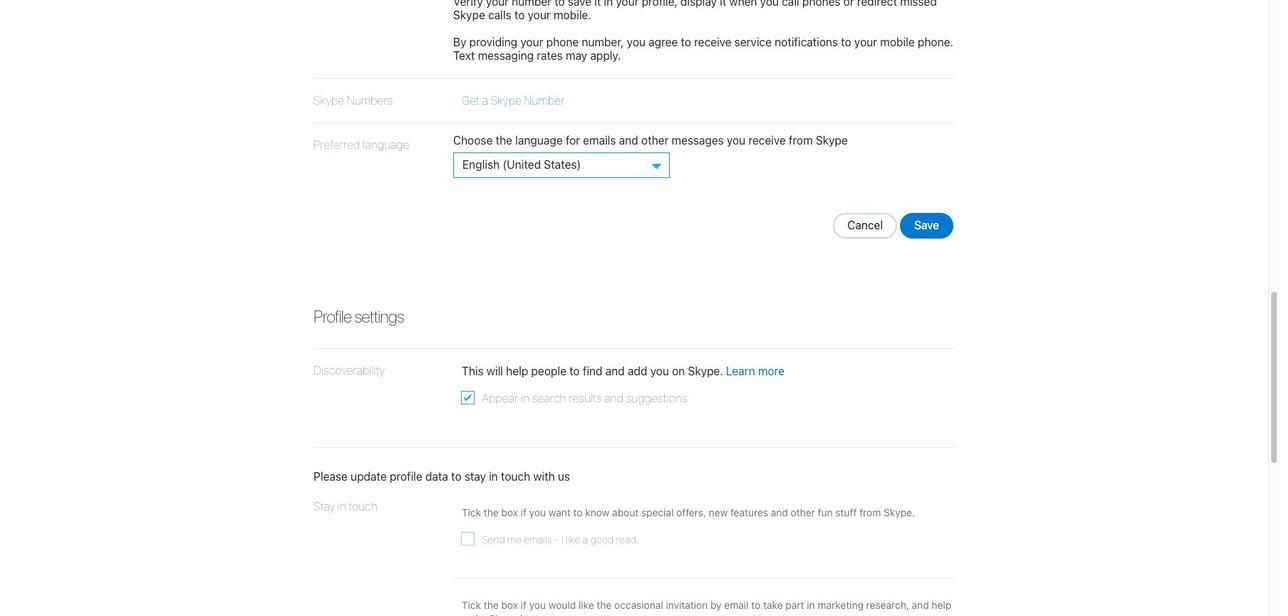 Task type: vqa. For each thing, say whether or not it's contained in the screenshot.
Please Update Profile Data To Stay In Touch With Us
yes



Task type: describe. For each thing, give the bounding box(es) containing it.
number,
[[582, 36, 624, 49]]

good
[[590, 534, 614, 546]]

help inside tick the box if you would like the occasional invitation by email to take part in marketing research, and help make skype better.
[[932, 599, 951, 611]]

to down or
[[841, 36, 851, 49]]

0 horizontal spatial emails
[[524, 534, 552, 546]]

find
[[583, 365, 602, 378]]

by
[[710, 599, 722, 611]]

to right agree at the right of page
[[681, 36, 691, 49]]

make
[[462, 613, 486, 616]]

add
[[628, 365, 647, 378]]

redirect
[[857, 0, 897, 8]]

in inside tick the box if you would like the occasional invitation by email to take part in marketing research, and help make skype better.
[[807, 599, 815, 611]]

you right messages
[[727, 134, 746, 147]]

states)
[[544, 158, 581, 171]]

touch inside alert
[[501, 471, 530, 483]]

in inside please update profile data to stay in touch with us alert
[[489, 471, 498, 483]]

the for tick the box if you want to know about special offers, new features and other fun stuff from skype.
[[484, 506, 499, 518]]

missed
[[900, 0, 937, 8]]

messages
[[672, 134, 724, 147]]

call
[[782, 0, 799, 8]]

and right results on the bottom left
[[604, 392, 623, 405]]

1 horizontal spatial emails
[[583, 134, 616, 147]]

number
[[524, 94, 565, 107]]

skype numbers
[[314, 94, 393, 107]]

providing
[[469, 36, 517, 49]]

to inside alert
[[451, 471, 462, 483]]

cancel button
[[833, 213, 897, 239]]

search
[[532, 392, 566, 405]]

appear in search results and suggestions
[[482, 392, 687, 405]]

may
[[566, 49, 587, 62]]

numbers
[[347, 94, 393, 107]]

in inside verify your number to save it in your profile, display it when you call phones or redirect missed skype calls to your mobile.
[[604, 0, 613, 8]]

1 vertical spatial skype.
[[884, 506, 915, 518]]

phone
[[546, 36, 579, 49]]

profile
[[390, 471, 422, 483]]

get a skype number link
[[462, 94, 565, 107]]

about
[[612, 506, 639, 518]]

verify
[[453, 0, 483, 8]]

your left 'mobile'
[[854, 36, 877, 49]]

to inside tick the box if you would like the occasional invitation by email to take part in marketing research, and help make skype better.
[[751, 599, 761, 611]]

suggestions
[[626, 392, 687, 405]]

learn
[[726, 365, 755, 378]]

on
[[672, 365, 685, 378]]

you inside verify your number to save it in your profile, display it when you call phones or redirect missed skype calls to your mobile.
[[760, 0, 779, 8]]

skype inside tick the box if you would like the occasional invitation by email to take part in marketing research, and help make skype better.
[[489, 613, 518, 616]]

you inside by providing your phone number, you agree to receive service notifications to your mobile phone. text messaging rates may apply.
[[627, 36, 646, 49]]

read.
[[616, 534, 639, 546]]

if for want
[[521, 506, 527, 518]]

stay in touch
[[314, 500, 377, 513]]

invitation
[[666, 599, 708, 611]]

the for choose the language for emails and other messages you receive from skype
[[496, 134, 512, 147]]

1 horizontal spatial language
[[515, 134, 563, 147]]

send
[[482, 534, 505, 546]]

english (united states)
[[462, 158, 581, 171]]

choose
[[453, 134, 493, 147]]

mobile.
[[554, 8, 591, 21]]

update
[[351, 471, 387, 483]]

1 vertical spatial other
[[791, 506, 815, 518]]

save
[[914, 219, 939, 232]]

(united
[[503, 158, 541, 171]]

and right features at the bottom right of the page
[[771, 506, 788, 518]]

marketing
[[818, 599, 864, 611]]

will
[[487, 365, 503, 378]]

appear
[[482, 392, 518, 405]]

agree
[[649, 36, 678, 49]]

service
[[734, 36, 772, 49]]

with
[[533, 471, 555, 483]]

discoverability
[[314, 364, 385, 377]]

special
[[641, 506, 674, 518]]

part
[[786, 599, 804, 611]]

tick for tick the box if you want to know about special offers, new features and other fun stuff from skype.
[[462, 506, 481, 518]]

notifications
[[775, 36, 838, 49]]

mobile
[[880, 36, 915, 49]]

number
[[512, 0, 552, 8]]

your up rates
[[520, 36, 543, 49]]

1 vertical spatial receive
[[748, 134, 786, 147]]

phone.
[[918, 36, 953, 49]]

new
[[709, 506, 728, 518]]

english
[[462, 158, 500, 171]]

receive inside by providing your phone number, you agree to receive service notifications to your mobile phone. text messaging rates may apply.
[[694, 36, 732, 49]]

to up mobile.
[[554, 0, 565, 8]]

occasional
[[614, 599, 663, 611]]

messaging
[[478, 49, 534, 62]]

offers,
[[676, 506, 706, 518]]

would
[[549, 599, 576, 611]]

stuff
[[835, 506, 857, 518]]

the left occasional
[[597, 599, 612, 611]]

when
[[729, 0, 757, 8]]



Task type: locate. For each thing, give the bounding box(es) containing it.
touch down update
[[349, 500, 377, 513]]

by
[[453, 36, 466, 49]]

1 box from the top
[[501, 506, 518, 518]]

0 horizontal spatial a
[[482, 94, 488, 107]]

choose the language for emails and other messages you receive from skype
[[453, 134, 848, 147]]

0 vertical spatial like
[[566, 534, 580, 546]]

0 vertical spatial skype.
[[688, 365, 723, 378]]

language
[[515, 134, 563, 147], [363, 138, 409, 151]]

0 vertical spatial help
[[506, 365, 528, 378]]

emails
[[583, 134, 616, 147], [524, 534, 552, 546]]

the up "send"
[[484, 506, 499, 518]]

help right will
[[506, 365, 528, 378]]

display
[[681, 0, 717, 8]]

better.
[[520, 613, 550, 616]]

you inside tick the box if you would like the occasional invitation by email to take part in marketing research, and help make skype better.
[[529, 599, 546, 611]]

0 vertical spatial other
[[641, 134, 669, 147]]

if inside tick the box if you would like the occasional invitation by email to take part in marketing research, and help make skype better.
[[521, 599, 527, 611]]

skype. right the stuff on the right bottom of page
[[884, 506, 915, 518]]

know
[[585, 506, 610, 518]]

receive down verify your number to save it in your profile, display it when you call phones or redirect missed skype calls to your mobile.
[[694, 36, 732, 49]]

your left 'profile,'
[[616, 0, 639, 8]]

tick for tick the box if you would like the occasional invitation by email to take part in marketing research, and help make skype better.
[[462, 599, 481, 611]]

to down the number
[[514, 8, 525, 21]]

fun
[[818, 506, 833, 518]]

0 vertical spatial touch
[[501, 471, 530, 483]]

box for want
[[501, 506, 518, 518]]

0 vertical spatial box
[[501, 506, 518, 518]]

1 horizontal spatial skype.
[[884, 506, 915, 518]]

stay
[[314, 500, 335, 513]]

a left good on the left bottom
[[583, 534, 588, 546]]

skype
[[453, 8, 485, 21], [314, 94, 344, 107], [491, 94, 521, 107], [816, 134, 848, 147], [489, 613, 518, 616]]

1 vertical spatial emails
[[524, 534, 552, 546]]

1 vertical spatial a
[[583, 534, 588, 546]]

from
[[789, 134, 813, 147], [860, 506, 881, 518]]

please update profile data to stay in touch with us alert
[[314, 459, 955, 496]]

other
[[641, 134, 669, 147], [791, 506, 815, 518]]

preferred
[[314, 138, 360, 151]]

research,
[[866, 599, 909, 611]]

it
[[594, 0, 601, 8], [720, 0, 726, 8]]

other left fun
[[791, 506, 815, 518]]

0 vertical spatial a
[[482, 94, 488, 107]]

like right i
[[566, 534, 580, 546]]

and inside tick the box if you would like the occasional invitation by email to take part in marketing research, and help make skype better.
[[912, 599, 929, 611]]

1 vertical spatial box
[[501, 599, 518, 611]]

0 horizontal spatial from
[[789, 134, 813, 147]]

2 box from the top
[[501, 599, 518, 611]]

send me emails - i like a good read.
[[482, 534, 639, 546]]

by providing your phone number, you agree to receive service notifications to your mobile phone. text messaging rates may apply.
[[453, 36, 953, 62]]

learn more link
[[726, 365, 785, 378]]

save
[[568, 0, 591, 8]]

more
[[758, 365, 785, 378]]

profile settings
[[314, 306, 404, 326]]

cancel
[[847, 219, 883, 232]]

like right would
[[579, 599, 594, 611]]

settings
[[354, 306, 404, 326]]

1 tick from the top
[[462, 506, 481, 518]]

tick up make
[[462, 599, 481, 611]]

if up me at the left bottom of page
[[521, 506, 527, 518]]

0 horizontal spatial skype.
[[688, 365, 723, 378]]

text
[[453, 49, 475, 62]]

verify your number to save it in your profile, display it when you call phones or redirect missed skype calls to your mobile.
[[453, 0, 937, 21]]

you
[[760, 0, 779, 8], [627, 36, 646, 49], [727, 134, 746, 147], [650, 365, 669, 378], [529, 506, 546, 518], [529, 599, 546, 611]]

to left take
[[751, 599, 761, 611]]

you left want
[[529, 506, 546, 518]]

your up calls
[[486, 0, 509, 8]]

want
[[549, 506, 571, 518]]

you left agree at the right of page
[[627, 36, 646, 49]]

if
[[521, 506, 527, 518], [521, 599, 527, 611]]

1 it from the left
[[594, 0, 601, 8]]

calls
[[488, 8, 511, 21]]

us
[[558, 471, 570, 483]]

receive right messages
[[748, 134, 786, 147]]

0 horizontal spatial language
[[363, 138, 409, 151]]

2 tick from the top
[[462, 599, 481, 611]]

1 horizontal spatial a
[[583, 534, 588, 546]]

the up english (united states)
[[496, 134, 512, 147]]

0 horizontal spatial other
[[641, 134, 669, 147]]

0 horizontal spatial receive
[[694, 36, 732, 49]]

1 horizontal spatial receive
[[748, 134, 786, 147]]

0 vertical spatial from
[[789, 134, 813, 147]]

rates
[[537, 49, 563, 62]]

features
[[730, 506, 768, 518]]

this
[[462, 365, 484, 378]]

emails left -
[[524, 534, 552, 546]]

1 vertical spatial from
[[860, 506, 881, 518]]

touch left with
[[501, 471, 530, 483]]

1 if from the top
[[521, 506, 527, 518]]

skype inside verify your number to save it in your profile, display it when you call phones or redirect missed skype calls to your mobile.
[[453, 8, 485, 21]]

help
[[506, 365, 528, 378], [932, 599, 951, 611]]

tick inside tick the box if you would like the occasional invitation by email to take part in marketing research, and help make skype better.
[[462, 599, 481, 611]]

1 vertical spatial help
[[932, 599, 951, 611]]

box inside tick the box if you would like the occasional invitation by email to take part in marketing research, and help make skype better.
[[501, 599, 518, 611]]

box
[[501, 506, 518, 518], [501, 599, 518, 611]]

box up me at the left bottom of page
[[501, 506, 518, 518]]

other left messages
[[641, 134, 669, 147]]

1 horizontal spatial it
[[720, 0, 726, 8]]

and left add
[[605, 365, 625, 378]]

profile,
[[642, 0, 678, 8]]

2 if from the top
[[521, 599, 527, 611]]

1 horizontal spatial help
[[932, 599, 951, 611]]

or
[[844, 0, 854, 8]]

and right for
[[619, 134, 638, 147]]

email
[[724, 599, 749, 611]]

to left stay
[[451, 471, 462, 483]]

you left call
[[760, 0, 779, 8]]

touch
[[501, 471, 530, 483], [349, 500, 377, 513]]

the for tick the box if you would like the occasional invitation by email to take part in marketing research, and help make skype better.
[[484, 599, 499, 611]]

skype.
[[688, 365, 723, 378], [884, 506, 915, 518]]

tick the box if you want to know about special offers, new features and other fun stuff from skype.
[[462, 506, 915, 518]]

2 it from the left
[[720, 0, 726, 8]]

1 vertical spatial touch
[[349, 500, 377, 513]]

results
[[569, 392, 602, 405]]

the up make
[[484, 599, 499, 611]]

1 horizontal spatial touch
[[501, 471, 530, 483]]

0 vertical spatial tick
[[462, 506, 481, 518]]

1 vertical spatial tick
[[462, 599, 481, 611]]

tick down stay
[[462, 506, 481, 518]]

people
[[531, 365, 566, 378]]

1 vertical spatial if
[[521, 599, 527, 611]]

me
[[507, 534, 521, 546]]

1 horizontal spatial other
[[791, 506, 815, 518]]

a right get
[[482, 94, 488, 107]]

box for would
[[501, 599, 518, 611]]

tick
[[462, 506, 481, 518], [462, 599, 481, 611]]

to right want
[[573, 506, 583, 518]]

skype. right on
[[688, 365, 723, 378]]

0 horizontal spatial help
[[506, 365, 528, 378]]

you left on
[[650, 365, 669, 378]]

tick the box if you would like the occasional invitation by email to take part in marketing research, and help make skype better.
[[462, 599, 951, 616]]

stay
[[465, 471, 486, 483]]

0 horizontal spatial touch
[[349, 500, 377, 513]]

this will help people to find and add you on skype. learn more
[[462, 365, 785, 378]]

save button
[[900, 213, 953, 239]]

and
[[619, 134, 638, 147], [605, 365, 625, 378], [604, 392, 623, 405], [771, 506, 788, 518], [912, 599, 929, 611]]

1 horizontal spatial from
[[860, 506, 881, 518]]

0 horizontal spatial it
[[594, 0, 601, 8]]

emails right for
[[583, 134, 616, 147]]

phones
[[802, 0, 841, 8]]

data
[[425, 471, 448, 483]]

and right research,
[[912, 599, 929, 611]]

i
[[561, 534, 563, 546]]

1 vertical spatial like
[[579, 599, 594, 611]]

help right research,
[[932, 599, 951, 611]]

box left would
[[501, 599, 518, 611]]

like inside tick the box if you would like the occasional invitation by email to take part in marketing research, and help make skype better.
[[579, 599, 594, 611]]

you up better.
[[529, 599, 546, 611]]

0 vertical spatial emails
[[583, 134, 616, 147]]

please
[[314, 471, 348, 483]]

it left when
[[720, 0, 726, 8]]

take
[[763, 599, 783, 611]]

please update profile data to stay in touch with us
[[314, 471, 570, 483]]

to left find
[[569, 365, 580, 378]]

language down numbers
[[363, 138, 409, 151]]

0 vertical spatial receive
[[694, 36, 732, 49]]

get a skype number
[[462, 94, 565, 107]]

profile
[[314, 306, 351, 326]]

if for would
[[521, 599, 527, 611]]

in
[[604, 0, 613, 8], [521, 392, 530, 405], [489, 471, 498, 483], [337, 500, 346, 513], [807, 599, 815, 611]]

0 vertical spatial if
[[521, 506, 527, 518]]

it right save
[[594, 0, 601, 8]]

the
[[496, 134, 512, 147], [484, 506, 499, 518], [484, 599, 499, 611], [597, 599, 612, 611]]

-
[[554, 534, 559, 546]]

apply.
[[590, 49, 621, 62]]

to
[[554, 0, 565, 8], [514, 8, 525, 21], [681, 36, 691, 49], [841, 36, 851, 49], [569, 365, 580, 378], [451, 471, 462, 483], [573, 506, 583, 518], [751, 599, 761, 611]]

for
[[566, 134, 580, 147]]

your down the number
[[528, 8, 551, 21]]

language up (united
[[515, 134, 563, 147]]

if up better.
[[521, 599, 527, 611]]



